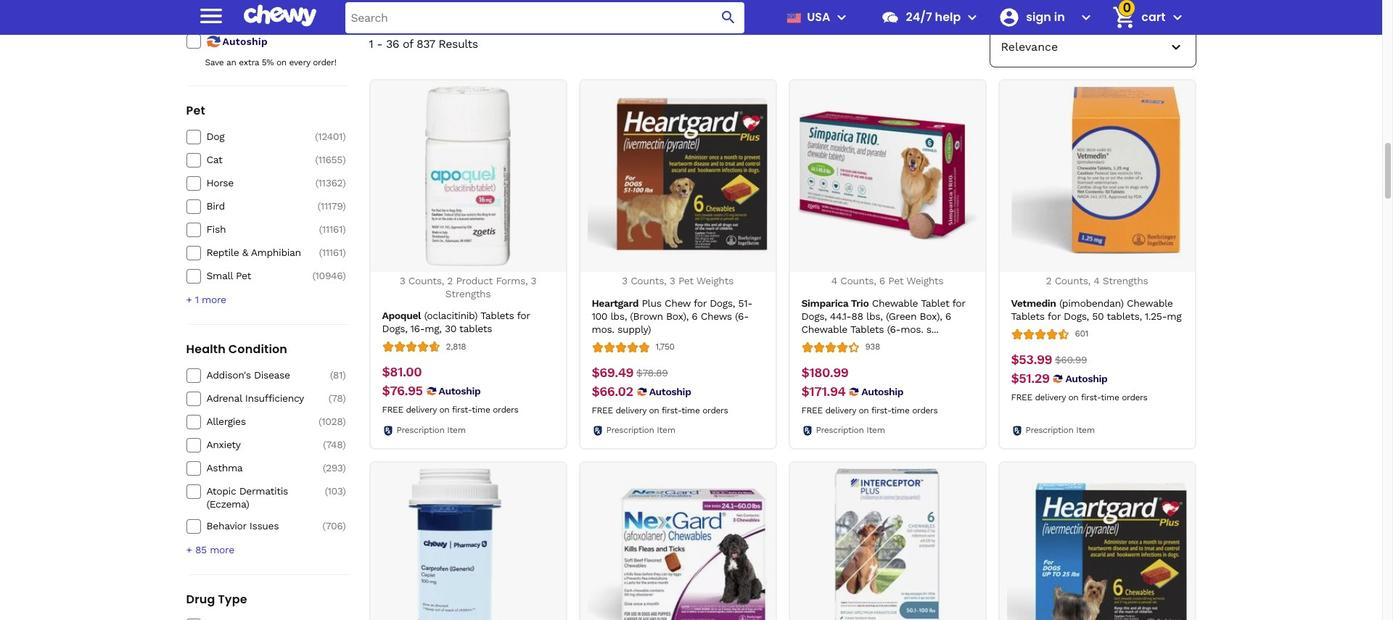 Task type: vqa. For each thing, say whether or not it's contained in the screenshot.


Task type: describe. For each thing, give the bounding box(es) containing it.
help menu image
[[964, 9, 981, 26]]

first- for $51.29
[[1081, 392, 1101, 402]]

autoship for $76.95
[[439, 385, 481, 397]]

time for $66.02
[[682, 405, 700, 415]]

4 3 from the left
[[670, 275, 675, 287]]

for inside (pimobendan) chewable tablets for dogs, 50  tablets, 1.25-mg
[[1048, 310, 1061, 322]]

help
[[935, 9, 961, 25]]

$180.99 text field
[[801, 365, 848, 381]]

(pimobendan)
[[1059, 297, 1124, 309]]

601
[[1075, 329, 1088, 339]]

1 horizontal spatial chewable
[[872, 297, 918, 309]]

account menu image
[[1078, 9, 1095, 26]]

pet up chew
[[678, 275, 693, 287]]

prescription for $66.02
[[606, 425, 654, 435]]

orders for $171.94
[[912, 405, 938, 415]]

delivery for $76.95
[[406, 405, 437, 415]]

( 11655 )
[[315, 154, 346, 166]]

pet down save
[[186, 102, 205, 119]]

dogs, inside (pimobendan) chewable tablets for dogs, 50  tablets, 1.25-mg
[[1064, 310, 1089, 322]]

( 748 )
[[323, 439, 346, 451]]

chewable tablet for dogs, 44.1-88 lbs, (green box), 6 chewable tablets (6-mos. s...
[[801, 297, 965, 335]]

addison's disease link
[[206, 369, 309, 382]]

( for cat
[[315, 154, 318, 166]]

prescription image for $76.95
[[382, 425, 394, 436]]

$81.00
[[382, 364, 422, 380]]

24/7 help
[[906, 9, 961, 25]]

nexgard chew for dogs, 24.1-60 lbs, (purple box), 3 chews (3-mos. supply) image
[[588, 468, 768, 620]]

chewy support image
[[881, 8, 900, 27]]

free delivery on first-time orders for $76.95
[[382, 405, 518, 415]]

for for $76.95
[[517, 310, 530, 321]]

( for asthma
[[323, 462, 326, 474]]

(brown
[[630, 310, 663, 322]]

strengths inside 3 counts, 2 product forms, 3 strengths
[[445, 288, 491, 299]]

reptile & amphibian link
[[206, 246, 309, 259]]

( for reptile & amphibian
[[319, 247, 322, 258]]

behavior issues link
[[206, 520, 309, 533]]

anxiety link
[[206, 438, 309, 452]]

prescription image
[[801, 425, 813, 436]]

837
[[417, 37, 435, 51]]

lbs, for $66.02
[[611, 310, 627, 322]]

$69.49 text field
[[592, 365, 634, 381]]

dog
[[206, 131, 224, 142]]

behavior
[[206, 521, 246, 532]]

(6- inside chewable tablet for dogs, 44.1-88 lbs, (green box), 6 chewable tablets (6-mos. s...
[[887, 323, 901, 335]]

prescription for $171.94
[[816, 425, 864, 435]]

( 1028 )
[[318, 416, 346, 428]]

item for $51.29
[[1076, 425, 1095, 435]]

supply)
[[617, 323, 651, 335]]

$81.00 text field
[[382, 364, 422, 380]]

vetmedin
[[1011, 297, 1056, 309]]

usa
[[807, 9, 830, 25]]

item for $66.02
[[657, 425, 675, 435]]

( 11362 )
[[315, 177, 346, 189]]

1 3 from the left
[[400, 275, 405, 287]]

on for $51.29
[[1068, 392, 1079, 402]]

box), for $171.94
[[920, 310, 942, 322]]

extra
[[239, 58, 259, 68]]

prescription for $76.95
[[397, 425, 444, 435]]

) for small pet
[[342, 270, 346, 282]]

bird link
[[206, 200, 309, 213]]

) for adrenal insufficiency
[[342, 393, 346, 404]]

heartgard plus chew for dogs, 51-100 lbs, (brown box), 6 chews (6-mos. supply) image
[[588, 86, 768, 266]]

prescription image for $66.02
[[592, 425, 603, 436]]

of
[[403, 37, 413, 51]]

44.1-
[[830, 310, 851, 322]]

weights for $66.02
[[696, 275, 733, 287]]

pet down &
[[236, 270, 251, 282]]

order!
[[313, 58, 336, 68]]

$60.99
[[1055, 354, 1087, 365]]

6 for $66.02
[[692, 310, 698, 322]]

(oclacitinib) tablets for dogs, 16-mg, 30 tablets
[[382, 310, 530, 335]]

mos. inside plus chew for dogs, 51- 100 lbs, (brown box), 6 chews (6- mos. supply)
[[592, 323, 614, 335]]

$180.99
[[801, 365, 848, 380]]

1 - 36 of 837 results
[[369, 37, 478, 51]]

11655
[[318, 154, 342, 166]]

$53.99 text field
[[1011, 352, 1052, 368]]

small pet
[[206, 270, 251, 282]]

sign in link
[[993, 0, 1075, 35]]

free delivery on first-time orders for $171.94
[[801, 405, 938, 415]]

asthma link
[[206, 462, 309, 475]]

product
[[456, 275, 493, 287]]

atopic dermatitis (eczema)
[[206, 486, 288, 510]]

81
[[333, 370, 342, 381]]

orders for $76.95
[[493, 405, 518, 415]]

condition
[[228, 341, 287, 358]]

on for $76.95
[[439, 405, 449, 415]]

4 counts, 6 pet weights
[[831, 275, 943, 287]]

results
[[438, 37, 478, 51]]

$69.49 $78.89
[[592, 365, 668, 380]]

forms,
[[496, 275, 528, 287]]

save
[[205, 58, 224, 68]]

delivery for $51.29
[[1035, 392, 1066, 402]]

chewy home image
[[243, 0, 316, 32]]

88
[[851, 310, 863, 322]]

( for addison's disease
[[330, 370, 333, 381]]

+ 1 more
[[186, 294, 226, 306]]

50
[[1092, 310, 1104, 322]]

5%
[[262, 58, 274, 68]]

prescription item for $51.29
[[1026, 425, 1095, 435]]

( for allergies
[[318, 416, 322, 428]]

) for reptile & amphibian
[[342, 247, 346, 258]]

free for $51.29
[[1011, 392, 1032, 402]]

save an extra 5% on every order!
[[205, 58, 336, 68]]

2 4 from the left
[[1094, 275, 1100, 287]]

+ for health condition
[[186, 544, 192, 556]]

orders for $66.02
[[702, 405, 728, 415]]

autoship for $51.29
[[1065, 373, 1107, 384]]

free delivery on first-time orders for $51.29
[[1011, 392, 1147, 402]]

dermatitis
[[239, 486, 288, 497]]

anxiety
[[206, 439, 241, 451]]

adrenal insufficiency link
[[206, 392, 309, 405]]

chew
[[665, 297, 691, 309]]

health condition
[[186, 341, 287, 358]]

for for $171.94
[[952, 297, 965, 309]]

behavior issues
[[206, 521, 279, 532]]

time for $171.94
[[891, 405, 909, 415]]

counts, for $76.95
[[408, 275, 444, 287]]

chews
[[701, 310, 732, 322]]

( for adrenal insufficiency
[[328, 393, 332, 404]]

cat
[[206, 154, 222, 166]]

in
[[1054, 9, 1065, 25]]

( 293 )
[[323, 462, 346, 474]]

apoquel
[[382, 310, 421, 321]]

( 11179 )
[[317, 200, 346, 212]]

( for dog
[[315, 131, 318, 142]]

2 inside 3 counts, 2 product forms, 3 strengths
[[447, 275, 453, 287]]

pet up the (green
[[888, 275, 903, 287]]

autoship up extra on the left top of the page
[[222, 36, 268, 47]]

$66.02 text field
[[592, 384, 633, 399]]

addison's
[[206, 370, 251, 381]]

an
[[226, 58, 236, 68]]

prescription image for $51.29
[[1011, 425, 1023, 436]]

( for horse
[[315, 177, 318, 189]]

prescription for $51.29
[[1026, 425, 1074, 435]]

drug type
[[186, 592, 247, 608]]

addison's disease
[[206, 370, 290, 381]]

usa button
[[781, 0, 851, 35]]

simparica trio chewable tablet for dogs, 44.1-88 lbs, (green box), 6 chewable tablets (6-mos. supply) image
[[797, 86, 977, 266]]

on for $66.02
[[649, 405, 659, 415]]

) for anxiety
[[342, 439, 346, 451]]

85
[[195, 544, 207, 556]]

horse link
[[206, 177, 309, 190]]

6 for $171.94
[[945, 310, 951, 322]]

fish link
[[206, 223, 309, 236]]

more for health condition
[[210, 544, 234, 556]]

36
[[386, 37, 399, 51]]

( for behavior issues
[[322, 521, 326, 532]]

( 11161 ) for fish
[[319, 224, 346, 235]]

(eczema)
[[206, 499, 249, 510]]

time for $51.29
[[1101, 392, 1119, 402]]

3 3 from the left
[[622, 275, 628, 287]]

( for fish
[[319, 224, 322, 235]]

asthma
[[206, 462, 243, 474]]

+ 85 more
[[186, 544, 234, 556]]

tablet
[[921, 297, 949, 309]]



Task type: locate. For each thing, give the bounding box(es) containing it.
6 down tablet
[[945, 310, 951, 322]]

autoship down $78.89 'text field'
[[649, 386, 691, 397]]

$171.94 text field
[[801, 384, 846, 399]]

dogs, up 601 at the right bottom of the page
[[1064, 310, 1089, 322]]

first- for $76.95
[[452, 405, 472, 415]]

lbs, inside plus chew for dogs, 51- 100 lbs, (brown box), 6 chews (6- mos. supply)
[[611, 310, 627, 322]]

3 up heartgard
[[622, 275, 628, 287]]

free delivery on first-time orders
[[1011, 392, 1147, 402], [382, 405, 518, 415], [592, 405, 728, 415], [801, 405, 938, 415]]

2 prescription image from the left
[[592, 425, 603, 436]]

8 ) from the top
[[342, 370, 346, 381]]

3 counts, 2 product forms, 3 strengths
[[400, 275, 536, 299]]

4 prescription from the left
[[1026, 425, 1074, 435]]

prescription down $76.95 text box
[[397, 425, 444, 435]]

1 vertical spatial more
[[210, 544, 234, 556]]

$53.99 $60.99
[[1011, 352, 1087, 367]]

1.25-
[[1145, 310, 1167, 322]]

0 vertical spatial more
[[202, 294, 226, 306]]

weights for $171.94
[[906, 275, 943, 287]]

$78.89
[[636, 367, 668, 378]]

1 lbs, from the left
[[611, 310, 627, 322]]

2 up vetmedin
[[1046, 275, 1052, 287]]

) for bird
[[342, 200, 346, 212]]

prescription item
[[397, 425, 466, 435], [606, 425, 675, 435], [816, 425, 885, 435], [1026, 425, 1095, 435]]

0 horizontal spatial strengths
[[445, 288, 491, 299]]

box), inside plus chew for dogs, 51- 100 lbs, (brown box), 6 chews (6- mos. supply)
[[666, 310, 689, 322]]

adrenal
[[206, 393, 242, 404]]

heartgard plus chew for dogs, up to 25 lbs, (blue box), 6 chews (6-mos. supply) image
[[1007, 468, 1187, 620]]

delivery for $171.94
[[825, 405, 856, 415]]

cart menu image
[[1169, 9, 1186, 26]]

cart
[[1142, 9, 1166, 25]]

tablets down vetmedin
[[1011, 310, 1045, 322]]

dogs, inside chewable tablet for dogs, 44.1-88 lbs, (green box), 6 chewable tablets (6-mos. s...
[[801, 310, 827, 322]]

small
[[206, 270, 233, 282]]

0 horizontal spatial 4
[[831, 275, 837, 287]]

1 horizontal spatial menu image
[[833, 9, 851, 26]]

apoquel (oclacitinib) tablets for dogs, 16-mg, 30 tablets image
[[378, 86, 558, 266]]

sign
[[1026, 9, 1051, 25]]

more for pet
[[202, 294, 226, 306]]

+ left 85
[[186, 544, 192, 556]]

0 horizontal spatial (6-
[[735, 310, 749, 322]]

first- down 2,818
[[452, 405, 472, 415]]

4 up simparica trio
[[831, 275, 837, 287]]

time
[[1101, 392, 1119, 402], [472, 405, 490, 415], [682, 405, 700, 415], [891, 405, 909, 415]]

0 horizontal spatial box),
[[666, 310, 689, 322]]

allergies
[[206, 416, 246, 428]]

menu image inside usa dropdown button
[[833, 9, 851, 26]]

) for horse
[[342, 177, 346, 189]]

prescription item down $66.02 text box
[[606, 425, 675, 435]]

dogs, for $171.94
[[801, 310, 827, 322]]

2 horizontal spatial prescription image
[[1011, 425, 1023, 436]]

counts, for $171.94
[[840, 275, 876, 287]]

) for addison's disease
[[342, 370, 346, 381]]

0 horizontal spatial chewable
[[801, 323, 847, 335]]

counts, up (oclacitinib)
[[408, 275, 444, 287]]

3 right the forms,
[[531, 275, 536, 287]]

1028
[[322, 416, 342, 428]]

$66.02
[[592, 384, 633, 399]]

dogs, down "apoquel"
[[382, 323, 407, 335]]

100
[[592, 310, 607, 322]]

) for atopic dermatitis (eczema)
[[342, 486, 346, 497]]

tablets inside (pimobendan) chewable tablets for dogs, 50  tablets, 1.25-mg
[[1011, 310, 1045, 322]]

menu image
[[196, 1, 225, 30], [833, 9, 851, 26]]

1 weights from the left
[[696, 275, 733, 287]]

1 left -
[[369, 37, 373, 51]]

delivery for $66.02
[[616, 405, 646, 415]]

orders for $51.29
[[1122, 392, 1147, 402]]

1 prescription item from the left
[[397, 425, 466, 435]]

5 ) from the top
[[342, 224, 346, 235]]

(oclacitinib)
[[424, 310, 478, 321]]

( 10946 )
[[312, 270, 346, 282]]

12 ) from the top
[[342, 462, 346, 474]]

dogs,
[[710, 297, 735, 309], [801, 310, 827, 322], [1064, 310, 1089, 322], [382, 323, 407, 335]]

4 item from the left
[[1076, 425, 1095, 435]]

for for $66.02
[[694, 297, 707, 309]]

16-
[[410, 323, 425, 335]]

( 11161 ) up "( 10946 )"
[[319, 247, 346, 258]]

counts, up trio in the right top of the page
[[840, 275, 876, 287]]

free up prescription icon
[[801, 405, 823, 415]]

on for $171.94
[[859, 405, 869, 415]]

sign in
[[1026, 9, 1065, 25]]

9 ) from the top
[[342, 393, 346, 404]]

dogs, for $66.02
[[710, 297, 735, 309]]

free down $66.02 text box
[[592, 405, 613, 415]]

6 inside plus chew for dogs, 51- 100 lbs, (brown box), 6 chews (6- mos. supply)
[[692, 310, 698, 322]]

first- down 938
[[871, 405, 891, 415]]

chewable up the 1.25-
[[1127, 297, 1173, 309]]

) for fish
[[342, 224, 346, 235]]

10946
[[315, 270, 342, 282]]

lbs,
[[611, 310, 627, 322], [866, 310, 883, 322]]

counts, inside 3 counts, 2 product forms, 3 strengths
[[408, 275, 444, 287]]

mos. down 100
[[592, 323, 614, 335]]

mos.
[[592, 323, 614, 335], [901, 323, 923, 335]]

more down small
[[202, 294, 226, 306]]

delivery down $171.94 text box
[[825, 405, 856, 415]]

prescription item down $51.29 text field at bottom right
[[1026, 425, 1095, 435]]

2 + from the top
[[186, 544, 192, 556]]

(pimobendan) chewable tablets for dogs, 50  tablets, 1.25-mg
[[1011, 297, 1181, 322]]

1 vertical spatial (6-
[[887, 323, 901, 335]]

1 horizontal spatial 2
[[1046, 275, 1052, 287]]

prescription item for $171.94
[[816, 425, 885, 435]]

6 inside chewable tablet for dogs, 44.1-88 lbs, (green box), 6 chewable tablets (6-mos. s...
[[945, 310, 951, 322]]

$171.94
[[801, 384, 846, 399]]

11179
[[321, 200, 342, 212]]

box),
[[666, 310, 689, 322], [920, 310, 942, 322]]

2 horizontal spatial tablets
[[1011, 310, 1045, 322]]

( 11161 ) down ( 11179 ) on the top left
[[319, 224, 346, 235]]

) for asthma
[[342, 462, 346, 474]]

prescription item down $76.95 text box
[[397, 425, 466, 435]]

1 horizontal spatial box),
[[920, 310, 942, 322]]

vetmedin (pimobendan) chewable tablets for dogs, 50  tablets, 1.25-mg image
[[1007, 86, 1187, 266]]

&
[[242, 247, 248, 258]]

2 prescription item from the left
[[606, 425, 675, 435]]

first- down $78.89 'text field'
[[662, 405, 682, 415]]

prescription image down $51.29 text field at bottom right
[[1011, 425, 1023, 436]]

(6- down the (green
[[887, 323, 901, 335]]

0 horizontal spatial mos.
[[592, 323, 614, 335]]

interceptor plus chew for dogs, 50.1-100 lbs, (blue box), 6 chews (6-mos. supply) image
[[797, 468, 977, 620]]

1 horizontal spatial 6
[[879, 275, 885, 287]]

first- for $171.94
[[871, 405, 891, 415]]

$51.29
[[1011, 370, 1050, 386]]

dogs, inside (oclacitinib) tablets for dogs, 16-mg, 30 tablets
[[382, 323, 407, 335]]

1 prescription image from the left
[[382, 425, 394, 436]]

cat link
[[206, 153, 309, 166]]

( 81 )
[[330, 370, 346, 381]]

293
[[326, 462, 342, 474]]

weights up chews
[[696, 275, 733, 287]]

drug
[[186, 592, 215, 608]]

+
[[186, 294, 192, 306], [186, 544, 192, 556]]

time for $76.95
[[472, 405, 490, 415]]

6 ) from the top
[[342, 247, 346, 258]]

1 horizontal spatial 4
[[1094, 275, 1100, 287]]

1 + from the top
[[186, 294, 192, 306]]

1 vertical spatial +
[[186, 544, 192, 556]]

dog link
[[206, 130, 309, 143]]

(6- inside plus chew for dogs, 51- 100 lbs, (brown box), 6 chews (6- mos. supply)
[[735, 310, 749, 322]]

3 prescription item from the left
[[816, 425, 885, 435]]

+ up health
[[186, 294, 192, 306]]

autoship link
[[205, 32, 309, 50]]

for inside chewable tablet for dogs, 44.1-88 lbs, (green box), 6 chewable tablets (6-mos. s...
[[952, 297, 965, 309]]

11362
[[318, 177, 342, 189]]

14 ) from the top
[[342, 521, 346, 532]]

autoship down 938
[[862, 386, 903, 397]]

first- for $66.02
[[662, 405, 682, 415]]

chewable down 44.1-
[[801, 323, 847, 335]]

0 horizontal spatial tablets
[[480, 310, 514, 321]]

autoship down $60.99 text box
[[1065, 373, 1107, 384]]

submit search image
[[720, 9, 738, 26]]

tablets inside (oclacitinib) tablets for dogs, 16-mg, 30 tablets
[[480, 310, 514, 321]]

menu image up save
[[196, 1, 225, 30]]

2 mos. from the left
[[901, 323, 923, 335]]

( for anxiety
[[323, 439, 326, 451]]

2 horizontal spatial chewable
[[1127, 297, 1173, 309]]

1 counts, from the left
[[408, 275, 444, 287]]

2 counts, 4 strengths
[[1046, 275, 1148, 287]]

for right tablet
[[952, 297, 965, 309]]

0 vertical spatial ( 11161 )
[[319, 224, 346, 235]]

mos. inside chewable tablet for dogs, 44.1-88 lbs, (green box), 6 chewable tablets (6-mos. s...
[[901, 323, 923, 335]]

1,750
[[656, 342, 675, 352]]

1 11161 from the top
[[322, 224, 342, 235]]

prescription item right prescription icon
[[816, 425, 885, 435]]

heartgard
[[592, 297, 639, 309]]

item for $76.95
[[447, 425, 466, 435]]

orders
[[1122, 392, 1147, 402], [493, 405, 518, 415], [702, 405, 728, 415], [912, 405, 938, 415]]

first- down $60.99 text box
[[1081, 392, 1101, 402]]

0 horizontal spatial menu image
[[196, 1, 225, 30]]

dogs, up chews
[[710, 297, 735, 309]]

$76.95
[[382, 383, 423, 398]]

1 horizontal spatial weights
[[906, 275, 943, 287]]

0 vertical spatial (6-
[[735, 310, 749, 322]]

dogs, inside plus chew for dogs, 51- 100 lbs, (brown box), 6 chews (6- mos. supply)
[[710, 297, 735, 309]]

prescription down $66.02 text box
[[606, 425, 654, 435]]

2 11161 from the top
[[322, 247, 342, 258]]

delivery
[[1035, 392, 1066, 402], [406, 405, 437, 415], [616, 405, 646, 415], [825, 405, 856, 415]]

+ for pet
[[186, 294, 192, 306]]

chewable inside (pimobendan) chewable tablets for dogs, 50  tablets, 1.25-mg
[[1127, 297, 1173, 309]]

1 mos. from the left
[[592, 323, 614, 335]]

simparica trio
[[801, 297, 869, 309]]

autoship for $171.94
[[862, 386, 903, 397]]

mg
[[1167, 310, 1181, 322]]

for inside plus chew for dogs, 51- 100 lbs, (brown box), 6 chews (6- mos. supply)
[[694, 297, 707, 309]]

13 ) from the top
[[342, 486, 346, 497]]

2 weights from the left
[[906, 275, 943, 287]]

disease
[[254, 370, 290, 381]]

1 horizontal spatial tablets
[[850, 323, 884, 335]]

plus
[[642, 297, 661, 309]]

( 11161 ) for reptile & amphibian
[[319, 247, 346, 258]]

autoship down 2,818
[[439, 385, 481, 397]]

0 horizontal spatial lbs,
[[611, 310, 627, 322]]

1 4 from the left
[[831, 275, 837, 287]]

tablets down 88
[[850, 323, 884, 335]]

4 counts, from the left
[[1055, 275, 1090, 287]]

type
[[218, 592, 247, 608]]

2 counts, from the left
[[631, 275, 666, 287]]

for inside (oclacitinib) tablets for dogs, 16-mg, 30 tablets
[[517, 310, 530, 321]]

11 ) from the top
[[342, 439, 346, 451]]

103
[[328, 486, 342, 497]]

free for $171.94
[[801, 405, 823, 415]]

1 up health
[[195, 294, 199, 306]]

2 ) from the top
[[342, 154, 346, 166]]

dogs, for $76.95
[[382, 323, 407, 335]]

s...
[[926, 323, 939, 335]]

free delivery on first-time orders down $78.89 'text field'
[[592, 405, 728, 415]]

1 ( 11161 ) from the top
[[319, 224, 346, 235]]

2 ( 11161 ) from the top
[[319, 247, 346, 258]]

prescription image
[[382, 425, 394, 436], [592, 425, 603, 436], [1011, 425, 1023, 436]]

free down $76.95 text box
[[382, 405, 403, 415]]

horse
[[206, 177, 234, 189]]

1 vertical spatial strengths
[[445, 288, 491, 299]]

) for dog
[[342, 131, 346, 142]]

0 horizontal spatial 6
[[692, 310, 698, 322]]

2,818
[[446, 341, 466, 352]]

tablets
[[459, 323, 492, 335]]

free delivery on first-time orders down $171.94 text box
[[801, 405, 938, 415]]

( 706 )
[[322, 521, 346, 532]]

3 item from the left
[[867, 425, 885, 435]]

counts, up the (pimobendan)
[[1055, 275, 1090, 287]]

$60.99 text field
[[1055, 352, 1087, 368]]

11161 for reptile & amphibian
[[322, 247, 342, 258]]

delivery down $66.02 text box
[[616, 405, 646, 415]]

) for allergies
[[342, 416, 346, 428]]

free down $51.29 text field at bottom right
[[1011, 392, 1032, 402]]

free for $76.95
[[382, 405, 403, 415]]

for down the forms,
[[517, 310, 530, 321]]

0 horizontal spatial 2
[[447, 275, 453, 287]]

plus chew for dogs, 51- 100 lbs, (brown box), 6 chews (6- mos. supply)
[[592, 297, 752, 335]]

(6- down 51-
[[735, 310, 749, 322]]

51-
[[738, 297, 752, 309]]

autoship for $66.02
[[649, 386, 691, 397]]

2 left product
[[447, 275, 453, 287]]

1 ) from the top
[[342, 131, 346, 142]]

7 ) from the top
[[342, 270, 346, 282]]

0 vertical spatial 11161
[[322, 224, 342, 235]]

issues
[[249, 521, 279, 532]]

1 horizontal spatial strengths
[[1103, 275, 1148, 287]]

bird
[[206, 200, 225, 212]]

menu image right usa
[[833, 9, 851, 26]]

0 vertical spatial strengths
[[1103, 275, 1148, 287]]

prescription item for $66.02
[[606, 425, 675, 435]]

2 prescription from the left
[[606, 425, 654, 435]]

6 up chewable tablet for dogs, 44.1-88 lbs, (green box), 6 chewable tablets (6-mos. s...
[[879, 275, 885, 287]]

for down vetmedin
[[1048, 310, 1061, 322]]

prescription item for $76.95
[[397, 425, 466, 435]]

11161 down ( 11179 ) on the top left
[[322, 224, 342, 235]]

3 prescription image from the left
[[1011, 425, 1023, 436]]

748
[[326, 439, 342, 451]]

11161
[[322, 224, 342, 235], [322, 247, 342, 258]]

atopic dermatitis (eczema) link
[[206, 485, 309, 511]]

prescription right prescription icon
[[816, 425, 864, 435]]

10 ) from the top
[[342, 416, 346, 428]]

chewable up the (green
[[872, 297, 918, 309]]

6 left chews
[[692, 310, 698, 322]]

mg,
[[425, 323, 442, 335]]

lbs, right 88
[[866, 310, 883, 322]]

counts, up plus
[[631, 275, 666, 287]]

1 item from the left
[[447, 425, 466, 435]]

2 horizontal spatial 6
[[945, 310, 951, 322]]

3 up chew
[[670, 275, 675, 287]]

for up chews
[[694, 297, 707, 309]]

) for cat
[[342, 154, 346, 166]]

carprofen (generic) caplets for dogs, 100-mg, 60 caplets image
[[378, 468, 558, 620]]

) for behavior issues
[[342, 521, 346, 532]]

tablets,
[[1107, 310, 1142, 322]]

Search text field
[[345, 2, 745, 33]]

items image
[[1111, 5, 1137, 30]]

strengths up tablets,
[[1103, 275, 1148, 287]]

1 horizontal spatial (6-
[[887, 323, 901, 335]]

Product search field
[[345, 2, 745, 33]]

counts, for $51.29
[[1055, 275, 1090, 287]]

free delivery on first-time orders for $66.02
[[592, 405, 728, 415]]

2 3 from the left
[[531, 275, 536, 287]]

free for $66.02
[[592, 405, 613, 415]]

24/7
[[906, 9, 932, 25]]

reptile & amphibian
[[206, 247, 301, 258]]

2 item from the left
[[657, 425, 675, 435]]

0 vertical spatial +
[[186, 294, 192, 306]]

box), inside chewable tablet for dogs, 44.1-88 lbs, (green box), 6 chewable tablets (6-mos. s...
[[920, 310, 942, 322]]

3 up "apoquel"
[[400, 275, 405, 287]]

2 lbs, from the left
[[866, 310, 883, 322]]

lbs, down heartgard
[[611, 310, 627, 322]]

free delivery on first-time orders down $76.95 text box
[[382, 405, 518, 415]]

0 horizontal spatial weights
[[696, 275, 733, 287]]

4 up the (pimobendan)
[[1094, 275, 1100, 287]]

1 vertical spatial 1
[[195, 294, 199, 306]]

free
[[1011, 392, 1032, 402], [382, 405, 403, 415], [592, 405, 613, 415], [801, 405, 823, 415]]

1 horizontal spatial lbs,
[[866, 310, 883, 322]]

mos. down the (green
[[901, 323, 923, 335]]

2 2 from the left
[[1046, 275, 1052, 287]]

prescription image down $76.95 text box
[[382, 425, 394, 436]]

0 horizontal spatial prescription image
[[382, 425, 394, 436]]

$76.95 text field
[[382, 383, 423, 399]]

2 box), from the left
[[920, 310, 942, 322]]

more right 85
[[210, 544, 234, 556]]

4 prescription item from the left
[[1026, 425, 1095, 435]]

0 horizontal spatial 1
[[195, 294, 199, 306]]

11161 for fish
[[322, 224, 342, 235]]

prescription image down $66.02 text box
[[592, 425, 603, 436]]

tablets up tablets
[[480, 310, 514, 321]]

item for $171.94
[[867, 425, 885, 435]]

1 prescription from the left
[[397, 425, 444, 435]]

$78.89 text field
[[636, 365, 668, 381]]

3 prescription from the left
[[816, 425, 864, 435]]

1 horizontal spatial 1
[[369, 37, 373, 51]]

free delivery on first-time orders down $60.99 text box
[[1011, 392, 1147, 402]]

counts, for $66.02
[[631, 275, 666, 287]]

prescription down $51.29 text field at bottom right
[[1026, 425, 1074, 435]]

small pet link
[[206, 269, 309, 282]]

( for atopic dermatitis (eczema)
[[325, 486, 328, 497]]

lbs, for $171.94
[[866, 310, 883, 322]]

box), for $66.02
[[666, 310, 689, 322]]

tablets inside chewable tablet for dogs, 44.1-88 lbs, (green box), 6 chewable tablets (6-mos. s...
[[850, 323, 884, 335]]

0 vertical spatial 1
[[369, 37, 373, 51]]

$51.29 text field
[[1011, 370, 1050, 386]]

strengths down product
[[445, 288, 491, 299]]

1 vertical spatial ( 11161 )
[[319, 247, 346, 258]]

trio
[[851, 297, 869, 309]]

( for small pet
[[312, 270, 315, 282]]

1 horizontal spatial mos.
[[901, 323, 923, 335]]

11161 up "( 10946 )"
[[322, 247, 342, 258]]

1 vertical spatial 11161
[[322, 247, 342, 258]]

box), up s...
[[920, 310, 942, 322]]

4 ) from the top
[[342, 200, 346, 212]]

( for bird
[[317, 200, 321, 212]]

1 box), from the left
[[666, 310, 689, 322]]

3 counts, from the left
[[840, 275, 876, 287]]

delivery down $76.95 text box
[[406, 405, 437, 415]]

delivery down $51.29 text field at bottom right
[[1035, 392, 1066, 402]]

box), down chew
[[666, 310, 689, 322]]

3 ) from the top
[[342, 177, 346, 189]]

dogs, down simparica
[[801, 310, 827, 322]]

706
[[326, 521, 342, 532]]

weights up tablet
[[906, 275, 943, 287]]

1 horizontal spatial prescription image
[[592, 425, 603, 436]]

6
[[879, 275, 885, 287], [692, 310, 698, 322], [945, 310, 951, 322]]

simparica
[[801, 297, 848, 309]]

1 2 from the left
[[447, 275, 453, 287]]

lbs, inside chewable tablet for dogs, 44.1-88 lbs, (green box), 6 chewable tablets (6-mos. s...
[[866, 310, 883, 322]]



